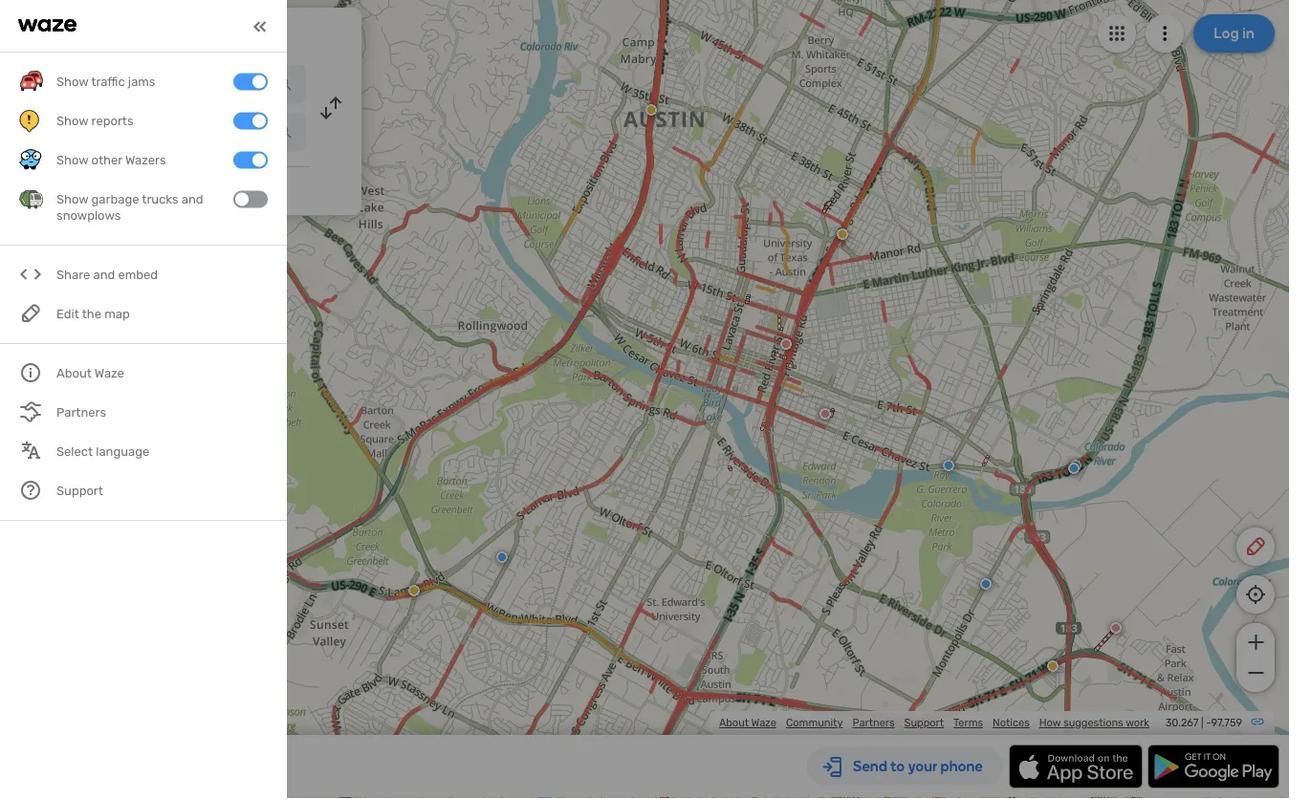 Task type: vqa. For each thing, say whether or not it's contained in the screenshot.
the rightmost the x icon
no



Task type: locate. For each thing, give the bounding box(es) containing it.
share and embed
[[56, 267, 158, 282]]

Choose destination text field
[[63, 113, 306, 151]]

how suggestions work link
[[1039, 717, 1149, 730]]

notices
[[993, 717, 1030, 730]]

zoom out image
[[1244, 662, 1268, 685]]

embed
[[118, 267, 158, 282]]

suggestions
[[1063, 717, 1123, 730]]

pencil image
[[1244, 536, 1267, 558]]

notices link
[[993, 717, 1030, 730]]

partners link
[[853, 717, 895, 730]]

directions
[[175, 23, 255, 44]]

|
[[1201, 717, 1204, 730]]

community
[[786, 717, 843, 730]]

Choose starting point text field
[[63, 65, 306, 103]]

leave now
[[59, 180, 126, 196]]

30.267 | -97.759
[[1165, 717, 1242, 730]]

support link
[[904, 717, 944, 730]]

community link
[[786, 717, 843, 730]]

share and embed link
[[19, 255, 268, 294]]



Task type: describe. For each thing, give the bounding box(es) containing it.
clock image
[[22, 177, 45, 200]]

driving directions
[[114, 23, 255, 44]]

driving
[[114, 23, 172, 44]]

location image
[[27, 120, 50, 143]]

about waze community partners support terms notices how suggestions work
[[719, 717, 1149, 730]]

share
[[56, 267, 90, 282]]

work
[[1126, 717, 1149, 730]]

30.267
[[1165, 717, 1199, 730]]

zoom in image
[[1244, 631, 1268, 654]]

link image
[[1250, 714, 1265, 730]]

now
[[99, 180, 126, 196]]

and
[[93, 267, 115, 282]]

waze
[[751, 717, 776, 730]]

current location image
[[27, 73, 50, 96]]

terms
[[953, 717, 983, 730]]

how
[[1039, 717, 1061, 730]]

-
[[1206, 717, 1211, 730]]

97.759
[[1211, 717, 1242, 730]]

support
[[904, 717, 944, 730]]

partners
[[853, 717, 895, 730]]

leave
[[59, 180, 96, 196]]

terms link
[[953, 717, 983, 730]]

code image
[[19, 263, 43, 287]]

about
[[719, 717, 749, 730]]

about waze link
[[719, 717, 776, 730]]



